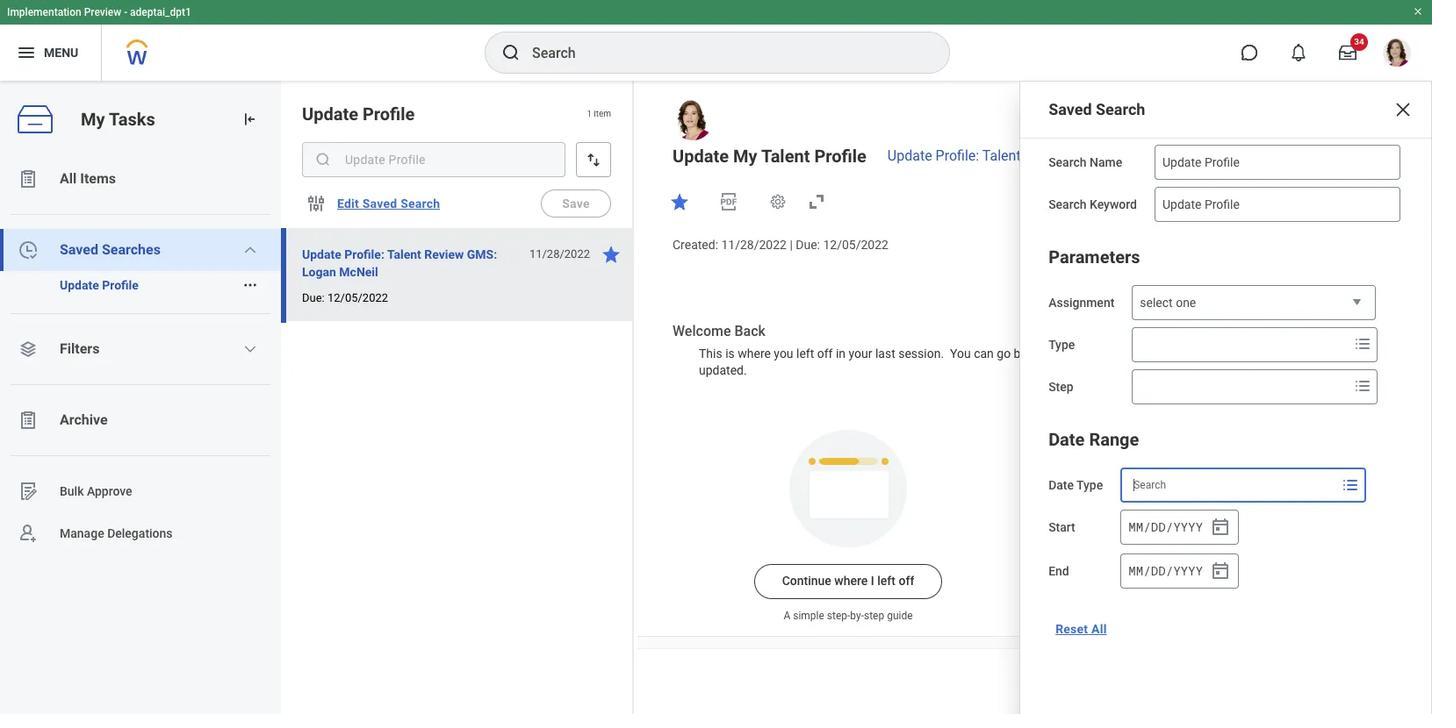 Task type: vqa. For each thing, say whether or not it's contained in the screenshot.
DD inside End Group
yes



Task type: describe. For each thing, give the bounding box(es) containing it.
1 vertical spatial my
[[733, 146, 757, 167]]

all items
[[60, 170, 116, 187]]

saved search dialog
[[1020, 81, 1432, 715]]

implementation preview -   adeptai_dpt1
[[7, 6, 191, 18]]

1
[[587, 109, 592, 119]]

star image
[[601, 244, 622, 265]]

back
[[735, 323, 766, 340]]

yyyy for start
[[1174, 519, 1203, 535]]

saved for saved searches
[[60, 241, 98, 258]]

gms: inside button
[[467, 248, 497, 262]]

i
[[871, 574, 874, 588]]

guide
[[887, 610, 913, 623]]

review inside update profile: talent review gms: logan mcneil
[[424, 248, 464, 262]]

go to summary editor
[[1148, 574, 1268, 588]]

continue where i left off
[[782, 574, 914, 588]]

a simple step-by-step guide
[[784, 610, 913, 623]]

1 horizontal spatial 11/28/2022
[[721, 238, 787, 252]]

reset all button
[[1049, 612, 1114, 647]]

item
[[594, 109, 611, 119]]

search inside button
[[401, 197, 440, 211]]

profile inside item list element
[[363, 104, 415, 125]]

updated.
[[699, 364, 747, 378]]

chevron down image
[[244, 243, 258, 257]]

update inside button
[[302, 248, 341, 262]]

/ right go
[[1166, 563, 1173, 579]]

1 horizontal spatial due:
[[796, 238, 820, 252]]

archive
[[60, 412, 108, 429]]

approve
[[87, 484, 132, 498]]

12/05/2022 inside item list element
[[327, 292, 388, 305]]

mm / dd / yyyy for start
[[1129, 519, 1203, 535]]

/ up 'end' group
[[1166, 519, 1173, 535]]

type inside parameters group
[[1049, 338, 1075, 352]]

search keyword
[[1049, 198, 1137, 212]]

saved inside edit saved search button
[[362, 197, 397, 211]]

bulk
[[60, 484, 84, 498]]

transformation import image
[[241, 111, 258, 128]]

prompts image for date type
[[1340, 475, 1361, 496]]

2 horizontal spatial talent
[[982, 148, 1021, 164]]

calendar image for start
[[1210, 517, 1231, 538]]

date range
[[1049, 429, 1139, 450]]

edit saved search button
[[330, 186, 447, 221]]

back
[[1014, 347, 1040, 361]]

any
[[1105, 347, 1124, 361]]

star image
[[669, 191, 690, 213]]

1 horizontal spatial 12/05/2022
[[823, 238, 889, 252]]

a
[[784, 610, 791, 623]]

close environment banner image
[[1413, 6, 1423, 17]]

-
[[124, 6, 127, 18]]

edit
[[337, 197, 359, 211]]

you
[[774, 347, 793, 361]]

due: 12/05/2022
[[302, 292, 388, 305]]

that previously
[[1270, 347, 1350, 361]]

talent inside button
[[387, 248, 421, 262]]

saved searches
[[60, 241, 161, 258]]

yyyy for end
[[1174, 563, 1203, 579]]

assignment
[[1049, 296, 1115, 310]]

go
[[1148, 574, 1164, 588]]

keyword
[[1090, 198, 1137, 212]]

prompts image
[[1353, 376, 1374, 397]]

parameters
[[1049, 247, 1140, 268]]

edit saved search
[[337, 197, 440, 211]]

and review
[[1043, 347, 1102, 361]]

to
[[1167, 574, 1178, 588]]

off inside button
[[899, 574, 914, 588]]

name
[[1090, 155, 1122, 169]]

save
[[562, 197, 590, 211]]

clipboard image for archive
[[18, 410, 39, 431]]

simple
[[793, 610, 824, 623]]

searches
[[102, 241, 161, 258]]

1 vertical spatial profile
[[814, 146, 867, 167]]

1 horizontal spatial logan
[[1109, 148, 1148, 164]]

profile logan mcneil element
[[1373, 33, 1422, 72]]

update profile button
[[0, 271, 235, 299]]

continue
[[782, 574, 831, 588]]

date for date type
[[1049, 479, 1074, 493]]

11/28/2022 inside item list element
[[529, 248, 590, 261]]

all items button
[[0, 158, 281, 200]]

Type field
[[1133, 329, 1349, 361]]

parameters button
[[1049, 247, 1140, 268]]

tasks
[[109, 109, 155, 130]]

items
[[80, 170, 116, 187]]

end
[[1049, 565, 1069, 579]]

date for date range
[[1049, 429, 1085, 450]]

/ left to
[[1144, 563, 1151, 579]]

configure image
[[306, 193, 327, 214]]

1 item
[[587, 109, 611, 119]]

update profile: talent review gms: logan mcneil button
[[302, 244, 520, 283]]

welcome
[[673, 323, 731, 340]]

date type
[[1049, 479, 1103, 493]]

bulk approve
[[60, 484, 132, 498]]

x image
[[1393, 99, 1414, 120]]

session.
[[899, 347, 944, 361]]

implementation preview -   adeptai_dpt1 banner
[[0, 0, 1432, 81]]

range
[[1089, 429, 1139, 450]]

calendar image for end
[[1210, 561, 1231, 582]]

Step field
[[1133, 371, 1349, 403]]

where inside welcome back this is where you left off in your last session.  you can go back and review any other section/information that previously updated.
[[738, 347, 771, 361]]

list containing all items
[[0, 158, 281, 555]]

step
[[1049, 380, 1074, 394]]

0 vertical spatial update profile: talent review gms: logan mcneil
[[888, 148, 1195, 164]]

mm for start
[[1129, 519, 1143, 535]]

can go
[[974, 347, 1011, 361]]

search down search name
[[1049, 198, 1087, 212]]

one
[[1176, 296, 1196, 310]]

other
[[1127, 347, 1156, 361]]

my tasks element
[[0, 81, 281, 715]]

reset all
[[1056, 623, 1107, 637]]



Task type: locate. For each thing, give the bounding box(es) containing it.
dd inside 'end' group
[[1151, 563, 1166, 579]]

notifications large image
[[1290, 44, 1308, 61]]

talent up the fullscreen "image"
[[761, 146, 810, 167]]

search image inside item list element
[[314, 151, 332, 169]]

created: 11/28/2022 | due: 12/05/2022
[[673, 238, 889, 252]]

1 vertical spatial profile:
[[344, 248, 384, 262]]

2 date from the top
[[1049, 479, 1074, 493]]

all inside all items button
[[60, 170, 77, 187]]

saved searches button
[[0, 229, 281, 271]]

mm / dd / yyyy inside 'start' group
[[1129, 519, 1203, 535]]

saved inside 'saved searches' dropdown button
[[60, 241, 98, 258]]

dd for start
[[1151, 519, 1166, 535]]

1 vertical spatial update profile: talent review gms: logan mcneil
[[302, 248, 497, 279]]

mm for end
[[1129, 563, 1143, 579]]

my
[[81, 109, 105, 130], [733, 146, 757, 167]]

saved
[[1049, 100, 1092, 119], [362, 197, 397, 211], [60, 241, 98, 258]]

mcneil up due: 12/05/2022
[[339, 265, 378, 279]]

parameters group
[[1049, 243, 1403, 405]]

all
[[60, 170, 77, 187], [1092, 623, 1107, 637]]

date range group
[[1049, 426, 1403, 591]]

calendar image down date type field
[[1210, 517, 1231, 538]]

update profile: talent review gms: logan mcneil up search keyword
[[888, 148, 1195, 164]]

calendar image inside 'start' group
[[1210, 517, 1231, 538]]

0 horizontal spatial where
[[738, 347, 771, 361]]

manage
[[60, 527, 104, 541]]

0 vertical spatial review
[[1024, 148, 1069, 164]]

date up date type
[[1049, 429, 1085, 450]]

logan
[[1109, 148, 1148, 164], [302, 265, 336, 279]]

saved inside 'saved search' dialog
[[1049, 100, 1092, 119]]

search up update profile: talent review gms: logan mcneil button
[[401, 197, 440, 211]]

1 horizontal spatial update profile
[[302, 104, 415, 125]]

1 vertical spatial gms:
[[467, 248, 497, 262]]

inbox large image
[[1339, 44, 1357, 61]]

dd for end
[[1151, 563, 1166, 579]]

off left in on the right
[[817, 347, 833, 361]]

profile
[[363, 104, 415, 125], [814, 146, 867, 167], [102, 278, 139, 292]]

mcneil inside button
[[339, 265, 378, 279]]

0 vertical spatial mm
[[1129, 519, 1143, 535]]

manage delegations
[[60, 527, 173, 541]]

1 horizontal spatial left
[[877, 574, 896, 588]]

last
[[875, 347, 896, 361]]

1 horizontal spatial type
[[1077, 479, 1103, 493]]

1 horizontal spatial all
[[1092, 623, 1107, 637]]

saved right edit
[[362, 197, 397, 211]]

archive button
[[0, 400, 281, 442]]

1 vertical spatial 12/05/2022
[[327, 292, 388, 305]]

saved for saved search
[[1049, 100, 1092, 119]]

delegations
[[107, 527, 173, 541]]

search image inside implementation preview -   adeptai_dpt1 banner
[[501, 42, 522, 63]]

left inside button
[[877, 574, 896, 588]]

11/28/2022 left |
[[721, 238, 787, 252]]

my up view printable version (pdf) icon
[[733, 146, 757, 167]]

where down 'back'
[[738, 347, 771, 361]]

dd left to
[[1151, 563, 1166, 579]]

continue where i left off button
[[754, 565, 943, 600]]

1 horizontal spatial profile
[[363, 104, 415, 125]]

search image
[[501, 42, 522, 63], [314, 151, 332, 169]]

saved right 'clock check' image
[[60, 241, 98, 258]]

0 horizontal spatial gms:
[[467, 248, 497, 262]]

clock check image
[[18, 240, 39, 261]]

created:
[[673, 238, 718, 252]]

0 horizontal spatial update profile: talent review gms: logan mcneil
[[302, 248, 497, 279]]

1 calendar image from the top
[[1210, 517, 1231, 538]]

update my talent profile
[[673, 146, 867, 167]]

prompts image inside date range group
[[1340, 475, 1361, 496]]

11/28/2022 left star image
[[529, 248, 590, 261]]

0 horizontal spatial update profile
[[60, 278, 139, 292]]

calendar image inside 'end' group
[[1210, 561, 1231, 582]]

1 vertical spatial where
[[835, 574, 868, 588]]

dd inside 'start' group
[[1151, 519, 1166, 535]]

1 dd from the top
[[1151, 519, 1166, 535]]

clipboard image inside archive button
[[18, 410, 39, 431]]

update profile inside update profile button
[[60, 278, 139, 292]]

1 vertical spatial date
[[1049, 479, 1074, 493]]

1 vertical spatial mm / dd / yyyy
[[1129, 563, 1203, 579]]

calendar image left editor
[[1210, 561, 1231, 582]]

by-
[[850, 610, 864, 623]]

search
[[1096, 100, 1145, 119], [1049, 155, 1087, 169], [401, 197, 440, 211], [1049, 198, 1087, 212]]

12/05/2022
[[823, 238, 889, 252], [327, 292, 388, 305]]

logan up keyword at the right top of the page
[[1109, 148, 1148, 164]]

2 mm from the top
[[1129, 563, 1143, 579]]

in
[[836, 347, 846, 361]]

employee's photo (logan mcneil) image
[[673, 100, 713, 141]]

2 horizontal spatial profile
[[814, 146, 867, 167]]

review
[[1024, 148, 1069, 164], [424, 248, 464, 262]]

off
[[817, 347, 833, 361], [899, 574, 914, 588]]

summary
[[1181, 574, 1233, 588]]

prompts image for type
[[1353, 334, 1374, 355]]

12/05/2022 down update profile: talent review gms: logan mcneil button
[[327, 292, 388, 305]]

0 horizontal spatial off
[[817, 347, 833, 361]]

my tasks
[[81, 109, 155, 130]]

review left name
[[1024, 148, 1069, 164]]

1 vertical spatial update profile
[[60, 278, 139, 292]]

2 yyyy from the top
[[1174, 563, 1203, 579]]

1 vertical spatial off
[[899, 574, 914, 588]]

is
[[725, 347, 735, 361]]

update profile inside item list element
[[302, 104, 415, 125]]

1 vertical spatial left
[[877, 574, 896, 588]]

1 horizontal spatial off
[[899, 574, 914, 588]]

prompts image
[[1353, 334, 1374, 355], [1340, 475, 1361, 496]]

mcneil
[[1151, 148, 1195, 164], [339, 265, 378, 279]]

1 vertical spatial review
[[424, 248, 464, 262]]

0 vertical spatial prompts image
[[1353, 334, 1374, 355]]

saved up update profile: talent review gms: logan mcneil link
[[1049, 100, 1092, 119]]

2 horizontal spatial saved
[[1049, 100, 1092, 119]]

yyyy
[[1174, 519, 1203, 535], [1174, 563, 1203, 579]]

0 horizontal spatial all
[[60, 170, 77, 187]]

preview
[[84, 6, 121, 18]]

0 vertical spatial where
[[738, 347, 771, 361]]

1 horizontal spatial update profile: talent review gms: logan mcneil
[[888, 148, 1195, 164]]

type right back
[[1049, 338, 1075, 352]]

left right you
[[797, 347, 814, 361]]

1 vertical spatial type
[[1077, 479, 1103, 493]]

search up name
[[1096, 100, 1145, 119]]

end group
[[1121, 554, 1239, 589]]

0 horizontal spatial my
[[81, 109, 105, 130]]

mm
[[1129, 519, 1143, 535], [1129, 563, 1143, 579]]

12/05/2022 down the fullscreen "image"
[[823, 238, 889, 252]]

0 horizontal spatial mcneil
[[339, 265, 378, 279]]

save button
[[541, 190, 611, 218]]

mm / dd / yyyy
[[1129, 519, 1203, 535], [1129, 563, 1203, 579]]

user plus image
[[18, 523, 39, 544]]

update
[[302, 104, 358, 125], [673, 146, 729, 167], [888, 148, 932, 164], [302, 248, 341, 262], [60, 278, 99, 292]]

1 vertical spatial mcneil
[[339, 265, 378, 279]]

1 mm / dd / yyyy from the top
[[1129, 519, 1203, 535]]

1 horizontal spatial saved
[[362, 197, 397, 211]]

all inside "reset all" button
[[1092, 623, 1107, 637]]

type down date range
[[1077, 479, 1103, 493]]

mm / dd / yyyy inside 'end' group
[[1129, 563, 1203, 579]]

0 horizontal spatial logan
[[302, 265, 336, 279]]

logan up due: 12/05/2022
[[302, 265, 336, 279]]

1 vertical spatial search image
[[314, 151, 332, 169]]

clipboard image left 'archive'
[[18, 410, 39, 431]]

due: inside item list element
[[302, 292, 325, 305]]

rename image
[[18, 481, 39, 502]]

search left name
[[1049, 155, 1087, 169]]

item list element
[[281, 81, 634, 715]]

1 vertical spatial dd
[[1151, 563, 1166, 579]]

1 horizontal spatial my
[[733, 146, 757, 167]]

0 vertical spatial saved
[[1049, 100, 1092, 119]]

date up start at right bottom
[[1049, 479, 1074, 493]]

manage delegations link
[[0, 513, 281, 555]]

0 horizontal spatial due:
[[302, 292, 325, 305]]

update profile: talent review gms: logan mcneil down edit saved search
[[302, 248, 497, 279]]

0 vertical spatial all
[[60, 170, 77, 187]]

1 horizontal spatial profile:
[[936, 148, 979, 164]]

list
[[0, 158, 281, 555]]

0 horizontal spatial search image
[[314, 151, 332, 169]]

profile: inside button
[[344, 248, 384, 262]]

0 vertical spatial type
[[1049, 338, 1075, 352]]

0 horizontal spatial type
[[1049, 338, 1075, 352]]

date
[[1049, 429, 1085, 450], [1049, 479, 1074, 493]]

clipboard image for all items
[[18, 169, 39, 190]]

0 vertical spatial logan
[[1109, 148, 1148, 164]]

calendar image
[[1210, 517, 1231, 538], [1210, 561, 1231, 582]]

0 vertical spatial update profile
[[302, 104, 415, 125]]

fullscreen image
[[806, 191, 827, 213]]

2 clipboard image from the top
[[18, 410, 39, 431]]

section/information
[[1159, 347, 1267, 361]]

my left tasks
[[81, 109, 105, 130]]

0 vertical spatial profile:
[[936, 148, 979, 164]]

0 vertical spatial yyyy
[[1174, 519, 1203, 535]]

0 horizontal spatial review
[[424, 248, 464, 262]]

2 mm / dd / yyyy from the top
[[1129, 563, 1203, 579]]

0 horizontal spatial 11/28/2022
[[529, 248, 590, 261]]

1 vertical spatial prompts image
[[1340, 475, 1361, 496]]

logan inside button
[[302, 265, 336, 279]]

0 vertical spatial gms:
[[1072, 148, 1106, 164]]

1 mm from the top
[[1129, 519, 1143, 535]]

due:
[[796, 238, 820, 252], [302, 292, 325, 305]]

select
[[1140, 296, 1173, 310]]

clipboard image left all items
[[18, 169, 39, 190]]

reset
[[1056, 623, 1088, 637]]

update profile: talent review gms: logan mcneil inside button
[[302, 248, 497, 279]]

/ up go
[[1144, 519, 1151, 535]]

1 horizontal spatial review
[[1024, 148, 1069, 164]]

0 vertical spatial my
[[81, 109, 105, 130]]

1 vertical spatial all
[[1092, 623, 1107, 637]]

0 vertical spatial due:
[[796, 238, 820, 252]]

select one button
[[1132, 285, 1376, 321]]

1 vertical spatial saved
[[362, 197, 397, 211]]

1 horizontal spatial talent
[[761, 146, 810, 167]]

1 yyyy from the top
[[1174, 519, 1203, 535]]

implementation
[[7, 6, 81, 18]]

mm inside 'start' group
[[1129, 519, 1143, 535]]

0 horizontal spatial saved
[[60, 241, 98, 258]]

1 horizontal spatial search image
[[501, 42, 522, 63]]

gms:
[[1072, 148, 1106, 164], [467, 248, 497, 262]]

select one
[[1140, 296, 1196, 310]]

update inside button
[[60, 278, 99, 292]]

0 vertical spatial 12/05/2022
[[823, 238, 889, 252]]

mm up 'end' group
[[1129, 519, 1143, 535]]

step
[[864, 610, 884, 623]]

/
[[1144, 519, 1151, 535], [1166, 519, 1173, 535], [1144, 563, 1151, 579], [1166, 563, 1173, 579]]

clipboard image
[[18, 169, 39, 190], [18, 410, 39, 431]]

profile inside button
[[102, 278, 139, 292]]

1 vertical spatial due:
[[302, 292, 325, 305]]

bulk approve link
[[0, 471, 281, 513]]

0 vertical spatial clipboard image
[[18, 169, 39, 190]]

your
[[849, 347, 872, 361]]

Search Keyword text field
[[1155, 187, 1401, 222]]

all left items
[[60, 170, 77, 187]]

1 clipboard image from the top
[[18, 169, 39, 190]]

talent left search name
[[982, 148, 1021, 164]]

Search Name text field
[[1155, 145, 1401, 180]]

1 horizontal spatial gms:
[[1072, 148, 1106, 164]]

all right reset
[[1092, 623, 1107, 637]]

0 horizontal spatial talent
[[387, 248, 421, 262]]

update profile: talent review gms: logan mcneil
[[888, 148, 1195, 164], [302, 248, 497, 279]]

0 horizontal spatial profile:
[[344, 248, 384, 262]]

date range button
[[1049, 429, 1139, 450]]

mm inside 'end' group
[[1129, 563, 1143, 579]]

this
[[699, 347, 722, 361]]

0 vertical spatial calendar image
[[1210, 517, 1231, 538]]

editor
[[1236, 574, 1268, 588]]

0 vertical spatial search image
[[501, 42, 522, 63]]

1 date from the top
[[1049, 429, 1085, 450]]

mm / dd / yyyy for end
[[1129, 563, 1203, 579]]

2 dd from the top
[[1151, 563, 1166, 579]]

1 vertical spatial calendar image
[[1210, 561, 1231, 582]]

2 vertical spatial profile
[[102, 278, 139, 292]]

talent down edit saved search
[[387, 248, 421, 262]]

mm left go
[[1129, 563, 1143, 579]]

0 vertical spatial dd
[[1151, 519, 1166, 535]]

view printable version (pdf) image
[[718, 191, 739, 213]]

start
[[1049, 521, 1075, 535]]

prompts image inside parameters group
[[1353, 334, 1374, 355]]

step-
[[827, 610, 850, 623]]

left right i
[[877, 574, 896, 588]]

off inside welcome back this is where you left off in your last session.  you can go back and review any other section/information that previously updated.
[[817, 347, 833, 361]]

0 vertical spatial off
[[817, 347, 833, 361]]

where inside button
[[835, 574, 868, 588]]

type inside date range group
[[1077, 479, 1103, 493]]

left inside welcome back this is where you left off in your last session.  you can go back and review any other section/information that previously updated.
[[797, 347, 814, 361]]

|
[[790, 238, 793, 252]]

review down edit saved search
[[424, 248, 464, 262]]

clipboard image inside all items button
[[18, 169, 39, 190]]

search name
[[1049, 155, 1122, 169]]

0 vertical spatial profile
[[363, 104, 415, 125]]

yyyy inside 'start' group
[[1174, 519, 1203, 535]]

off right i
[[899, 574, 914, 588]]

0 vertical spatial mcneil
[[1151, 148, 1195, 164]]

0 horizontal spatial left
[[797, 347, 814, 361]]

where left i
[[835, 574, 868, 588]]

2 vertical spatial saved
[[60, 241, 98, 258]]

0 vertical spatial date
[[1049, 429, 1085, 450]]

dd up 'end' group
[[1151, 519, 1166, 535]]

mcneil right name
[[1151, 148, 1195, 164]]

1 vertical spatial yyyy
[[1174, 563, 1203, 579]]

dd
[[1151, 519, 1166, 535], [1151, 563, 1166, 579]]

adeptai_dpt1
[[130, 6, 191, 18]]

go to summary editor button
[[1120, 565, 1297, 600]]

welcome back this is where you left off in your last session.  you can go back and review any other section/information that previously updated.
[[673, 323, 1353, 378]]

update profile: talent review gms: logan mcneil link
[[888, 148, 1195, 164]]

1 vertical spatial mm
[[1129, 563, 1143, 579]]

0 vertical spatial mm / dd / yyyy
[[1129, 519, 1203, 535]]

yyyy inside 'end' group
[[1174, 563, 1203, 579]]

0 horizontal spatial 12/05/2022
[[327, 292, 388, 305]]

1 horizontal spatial mcneil
[[1151, 148, 1195, 164]]

1 vertical spatial logan
[[302, 265, 336, 279]]

saved search
[[1049, 100, 1145, 119]]

0 horizontal spatial profile
[[102, 278, 139, 292]]

1 horizontal spatial where
[[835, 574, 868, 588]]

Date Type field
[[1122, 470, 1339, 501]]

2 calendar image from the top
[[1210, 561, 1231, 582]]

start group
[[1121, 510, 1239, 545]]

type
[[1049, 338, 1075, 352], [1077, 479, 1103, 493]]

where
[[738, 347, 771, 361], [835, 574, 868, 588]]

0 vertical spatial left
[[797, 347, 814, 361]]

1 vertical spatial clipboard image
[[18, 410, 39, 431]]



